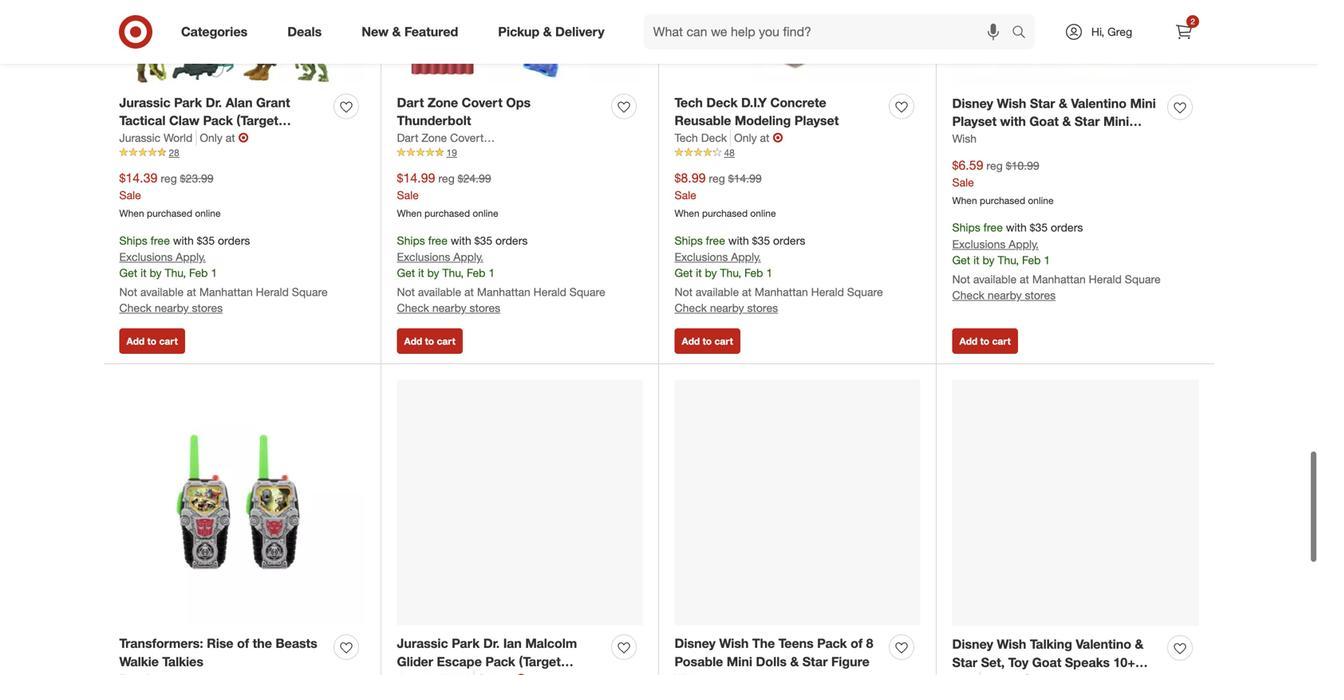 Task type: locate. For each thing, give the bounding box(es) containing it.
disney inside disney wish talking valentino & star set, toy goat speaks 10+ sounds & english phrases
[[952, 634, 993, 650]]

purchased down $10.99
[[980, 191, 1025, 203]]

mini down the 'the'
[[727, 651, 752, 667]]

pack inside jurassic park dr. alan grant tactical claw pack (target exclusive)
[[203, 110, 233, 125]]

sale down dart zone covert ops link
[[397, 185, 419, 199]]

purchased inside $14.99 reg $24.99 sale when purchased online
[[424, 204, 470, 216]]

park
[[174, 92, 202, 107], [452, 633, 480, 649]]

reg right $6.59
[[987, 156, 1003, 170]]

¬ for alan
[[238, 127, 249, 142]]

1 dart from the top
[[397, 92, 424, 107]]

exclusions apply. button down $14.99 reg $24.99 sale when purchased online
[[397, 246, 483, 262]]

exclusions apply. button down $6.59 reg $10.99 sale when purchased online
[[952, 233, 1039, 249]]

add for $14.39
[[126, 332, 145, 344]]

tech
[[675, 92, 703, 107], [675, 128, 698, 142]]

orders for $8.99
[[773, 230, 805, 244]]

when for $14.39
[[119, 204, 144, 216]]

plus
[[1004, 129, 1031, 144]]

exclusions apply. button
[[952, 233, 1039, 249], [119, 246, 206, 262], [397, 246, 483, 262], [675, 246, 761, 262]]

(target inside jurassic park dr. alan grant tactical claw pack (target exclusive)
[[236, 110, 278, 125]]

1 vertical spatial goat
[[1032, 652, 1061, 668]]

by for $14.39
[[150, 263, 162, 277]]

disney
[[952, 92, 993, 108], [675, 633, 716, 649], [952, 634, 993, 650]]

exclusions for $14.99
[[397, 247, 450, 261]]

1 for $14.39
[[211, 263, 217, 277]]

1 ¬ from the left
[[238, 127, 249, 142]]

0 vertical spatial ops
[[506, 92, 531, 107]]

available for $14.99
[[418, 282, 461, 296]]

deck inside the 'tech deck only at ¬'
[[701, 128, 727, 142]]

playset inside disney wish star & valentino mini playset with goat & star mini figures, plus 10 accessories
[[952, 111, 997, 126]]

reg inside $14.39 reg $23.99 sale when purchased online
[[161, 168, 177, 182]]

by down $8.99 reg $14.99 sale when purchased online
[[705, 263, 717, 277]]

1 add from the left
[[126, 332, 145, 344]]

1 vertical spatial pack
[[817, 633, 847, 649]]

jurassic up glider
[[397, 633, 448, 649]]

with up plus
[[1000, 111, 1026, 126]]

reg for $8.99
[[709, 168, 725, 182]]

playset
[[794, 110, 839, 125], [952, 111, 997, 126]]

2 to from the left
[[425, 332, 434, 344]]

jurassic
[[119, 92, 170, 107], [119, 128, 160, 142], [397, 633, 448, 649]]

zone inside dart zone covert ops thunderbolt
[[428, 92, 458, 107]]

thu, down $8.99 reg $14.99 sale when purchased online
[[720, 263, 741, 277]]

feb for $14.39
[[189, 263, 208, 277]]

0 horizontal spatial dr.
[[206, 92, 222, 107]]

add to cart
[[126, 332, 178, 344], [404, 332, 455, 344], [682, 332, 733, 344], [959, 332, 1011, 344]]

0 vertical spatial pack
[[203, 110, 233, 125]]

tech inside the tech deck d.i.y concrete reusable modeling playset
[[675, 92, 703, 107]]

sale down $6.59
[[952, 172, 974, 186]]

at
[[226, 128, 235, 142], [760, 128, 770, 142], [1020, 269, 1029, 283], [187, 282, 196, 296], [464, 282, 474, 296], [742, 282, 752, 296]]

1 horizontal spatial pack
[[485, 651, 515, 667]]

disney wish the teens pack of 8 posable mini dolls & star figure link
[[675, 632, 883, 669]]

wish inside disney wish star & valentino mini playset with goat & star mini figures, plus 10 accessories
[[997, 92, 1026, 108]]

dr. inside jurassic park dr. alan grant tactical claw pack (target exclusive)
[[206, 92, 222, 107]]

covert
[[462, 92, 503, 107], [450, 128, 484, 142]]

covert up 19
[[450, 128, 484, 142]]

1 horizontal spatial only
[[734, 128, 757, 142]]

2 add from the left
[[404, 332, 422, 344]]

playset for disney wish star & valentino mini playset with goat & star mini figures, plus 10 accessories
[[952, 111, 997, 126]]

online
[[1028, 191, 1054, 203], [195, 204, 221, 216], [473, 204, 498, 216], [750, 204, 776, 216]]

1 horizontal spatial $14.99
[[728, 168, 762, 182]]

cart for $14.39
[[159, 332, 178, 344]]

when inside $6.59 reg $10.99 sale when purchased online
[[952, 191, 977, 203]]

exclusive) down tactical
[[119, 128, 180, 144]]

2 add to cart from the left
[[404, 332, 455, 344]]

2 add to cart button from the left
[[397, 326, 463, 351]]

purchased down $24.99
[[424, 204, 470, 216]]

playset down "concrete"
[[794, 110, 839, 125]]

disney up wish link
[[952, 92, 993, 108]]

deck up reusable on the top right
[[706, 92, 738, 107]]

only inside jurassic world only at ¬
[[200, 128, 222, 142]]

apply. down $14.99 reg $24.99 sale when purchased online
[[453, 247, 483, 261]]

feb for $8.99
[[744, 263, 763, 277]]

1 for $6.59
[[1044, 250, 1050, 264]]

ships down $6.59 reg $10.99 sale when purchased online
[[952, 218, 980, 232]]

with down $14.99 reg $24.99 sale when purchased online
[[451, 230, 471, 244]]

1 only from the left
[[200, 128, 222, 142]]

1 vertical spatial (target
[[519, 651, 561, 667]]

purchased inside $8.99 reg $14.99 sale when purchased online
[[702, 204, 748, 216]]

0 vertical spatial goat
[[1029, 111, 1059, 126]]

zone down thunderbolt
[[422, 128, 447, 142]]

grant
[[256, 92, 290, 107]]

malcolm
[[525, 633, 577, 649]]

reg inside $14.99 reg $24.99 sale when purchased online
[[438, 168, 455, 182]]

jurassic inside jurassic world only at ¬
[[119, 128, 160, 142]]

8
[[866, 633, 873, 649]]

ships free with $35 orders exclusions apply. get it by thu, feb 1 not available at manhattan herald square check nearby stores for $14.39
[[119, 230, 328, 312]]

reg down 19
[[438, 168, 455, 182]]

orders down $8.99 reg $14.99 sale when purchased online
[[773, 230, 805, 244]]

2 horizontal spatial mini
[[1130, 92, 1156, 108]]

purchased down $8.99
[[702, 204, 748, 216]]

manhattan for $14.39
[[199, 282, 253, 296]]

star
[[1030, 92, 1055, 108], [1075, 111, 1100, 126], [802, 651, 828, 667], [952, 652, 978, 668]]

valentino
[[1071, 92, 1127, 108], [1076, 634, 1131, 650]]

$35 down $8.99 reg $14.99 sale when purchased online
[[752, 230, 770, 244]]

available for $8.99
[[696, 282, 739, 296]]

exclusions
[[952, 234, 1006, 248], [119, 247, 173, 261], [397, 247, 450, 261], [675, 247, 728, 261]]

check
[[952, 285, 985, 299], [119, 298, 152, 312], [397, 298, 429, 312], [675, 298, 707, 312]]

jurassic park dr. alan grant tactical claw pack (target exclusive)
[[119, 92, 290, 144]]

0 vertical spatial covert
[[462, 92, 503, 107]]

goat
[[1029, 111, 1059, 126], [1032, 652, 1061, 668]]

zone for dart zone covert ops
[[422, 128, 447, 142]]

add to cart button for $14.39
[[119, 326, 185, 351]]

1 vertical spatial ops
[[487, 128, 508, 142]]

free down $14.99 reg $24.99 sale when purchased online
[[428, 230, 448, 244]]

jurassic down tactical
[[119, 128, 160, 142]]

by down $14.99 reg $24.99 sale when purchased online
[[427, 263, 439, 277]]

0 vertical spatial deck
[[706, 92, 738, 107]]

concrete
[[770, 92, 826, 107]]

sale inside $14.39 reg $23.99 sale when purchased online
[[119, 185, 141, 199]]

0 horizontal spatial park
[[174, 92, 202, 107]]

free for $8.99
[[706, 230, 725, 244]]

apply. down $6.59 reg $10.99 sale when purchased online
[[1009, 234, 1039, 248]]

at inside the 'tech deck only at ¬'
[[760, 128, 770, 142]]

0 vertical spatial valentino
[[1071, 92, 1127, 108]]

2 only from the left
[[734, 128, 757, 142]]

0 horizontal spatial exclusive)
[[119, 128, 180, 144]]

thu, for $14.39
[[165, 263, 186, 277]]

check nearby stores button for $14.39
[[119, 297, 223, 313]]

when for $8.99
[[675, 204, 699, 216]]

square
[[1125, 269, 1161, 283], [292, 282, 328, 296], [570, 282, 605, 296], [847, 282, 883, 296]]

add for $6.59
[[959, 332, 978, 344]]

exclusions down $6.59 reg $10.99 sale when purchased online
[[952, 234, 1006, 248]]

stores for $8.99
[[747, 298, 778, 312]]

purchased for $8.99
[[702, 204, 748, 216]]

orders down $14.39 reg $23.99 sale when purchased online in the left of the page
[[218, 230, 250, 244]]

0 horizontal spatial pack
[[203, 110, 233, 125]]

$35 for $14.99
[[474, 230, 492, 244]]

disney wish star & valentino mini playset with goat & star mini figures, plus 10 accessories image
[[952, 0, 1199, 82], [952, 0, 1199, 82]]

nearby
[[988, 285, 1022, 299], [155, 298, 189, 312], [432, 298, 466, 312], [710, 298, 744, 312]]

only right world
[[200, 128, 222, 142]]

deck for d.i.y
[[706, 92, 738, 107]]

(target inside the jurassic park dr. ian malcolm glider escape pack (target exclusive)
[[519, 651, 561, 667]]

3 to from the left
[[703, 332, 712, 344]]

free down $6.59 reg $10.99 sale when purchased online
[[984, 218, 1003, 232]]

dr. left ian
[[483, 633, 500, 649]]

zone up thunderbolt
[[428, 92, 458, 107]]

1 vertical spatial zone
[[422, 128, 447, 142]]

reg for $14.39
[[161, 168, 177, 182]]

online inside $8.99 reg $14.99 sale when purchased online
[[750, 204, 776, 216]]

park up escape
[[452, 633, 480, 649]]

1 horizontal spatial exclusive)
[[397, 670, 458, 676]]

2 horizontal spatial pack
[[817, 633, 847, 649]]

0 horizontal spatial mini
[[727, 651, 752, 667]]

0 horizontal spatial ¬
[[238, 127, 249, 142]]

when inside $8.99 reg $14.99 sale when purchased online
[[675, 204, 699, 216]]

dart
[[397, 92, 424, 107], [397, 128, 418, 142]]

of left the
[[237, 633, 249, 649]]

$23.99
[[180, 168, 213, 182]]

$10.99
[[1006, 156, 1039, 170]]

check for $8.99
[[675, 298, 707, 312]]

ships down $14.39 reg $23.99 sale when purchased online in the left of the page
[[119, 230, 147, 244]]

tech inside the 'tech deck only at ¬'
[[675, 128, 698, 142]]

apply. down $14.39 reg $23.99 sale when purchased online in the left of the page
[[176, 247, 206, 261]]

$14.99 inside $14.99 reg $24.99 sale when purchased online
[[397, 167, 435, 183]]

only up 48
[[734, 128, 757, 142]]

2 tech from the top
[[675, 128, 698, 142]]

1 vertical spatial park
[[452, 633, 480, 649]]

4 add from the left
[[959, 332, 978, 344]]

tech deck d.i.y concrete reusable modeling playset image
[[675, 0, 920, 81], [675, 0, 920, 81]]

0 horizontal spatial only
[[200, 128, 222, 142]]

1 vertical spatial deck
[[701, 128, 727, 142]]

1 of from the left
[[237, 633, 249, 649]]

1 horizontal spatial of
[[851, 633, 863, 649]]

tech down reusable on the top right
[[675, 128, 698, 142]]

only
[[200, 128, 222, 142], [734, 128, 757, 142]]

cart
[[159, 332, 178, 344], [437, 332, 455, 344], [714, 332, 733, 344], [992, 332, 1011, 344]]

jurassic inside jurassic park dr. alan grant tactical claw pack (target exclusive)
[[119, 92, 170, 107]]

exclusions apply. button for $14.99
[[397, 246, 483, 262]]

pack up the figure
[[817, 633, 847, 649]]

orders down $6.59 reg $10.99 sale when purchased online
[[1051, 218, 1083, 232]]

goat inside disney wish star & valentino mini playset with goat & star mini figures, plus 10 accessories
[[1029, 111, 1059, 126]]

1 horizontal spatial playset
[[952, 111, 997, 126]]

disney for disney wish the teens pack of 8 posable mini dolls & star figure
[[675, 633, 716, 649]]

3 add to cart button from the left
[[675, 326, 740, 351]]

apply. for $6.59
[[1009, 234, 1039, 248]]

wish up plus
[[997, 92, 1026, 108]]

get
[[952, 250, 970, 264], [119, 263, 137, 277], [397, 263, 415, 277], [675, 263, 693, 277]]

park for claw
[[174, 92, 202, 107]]

$35 down $14.99 reg $24.99 sale when purchased online
[[474, 230, 492, 244]]

purchased inside $6.59 reg $10.99 sale when purchased online
[[980, 191, 1025, 203]]

¬ for concrete
[[773, 127, 783, 142]]

orders
[[1051, 218, 1083, 232], [218, 230, 250, 244], [495, 230, 528, 244], [773, 230, 805, 244]]

0 horizontal spatial $14.99
[[397, 167, 435, 183]]

deck inside the tech deck d.i.y concrete reusable modeling playset
[[706, 92, 738, 107]]

1 horizontal spatial ¬
[[773, 127, 783, 142]]

free down $14.39 reg $23.99 sale when purchased online in the left of the page
[[151, 230, 170, 244]]

jurassic for jurassic park dr. alan grant tactical claw pack (target exclusive)
[[119, 92, 170, 107]]

covert for dart zone covert ops
[[450, 128, 484, 142]]

$35 down $14.39 reg $23.99 sale when purchased online in the left of the page
[[197, 230, 215, 244]]

1 cart from the left
[[159, 332, 178, 344]]

thu, down $14.99 reg $24.99 sale when purchased online
[[442, 263, 464, 277]]

exclusions down $14.99 reg $24.99 sale when purchased online
[[397, 247, 450, 261]]

0 horizontal spatial of
[[237, 633, 249, 649]]

square for jurassic park dr. alan grant tactical claw pack (target exclusive)
[[292, 282, 328, 296]]

sale inside $14.99 reg $24.99 sale when purchased online
[[397, 185, 419, 199]]

pack
[[203, 110, 233, 125], [817, 633, 847, 649], [485, 651, 515, 667]]

0 vertical spatial exclusive)
[[119, 128, 180, 144]]

dr. inside the jurassic park dr. ian malcolm glider escape pack (target exclusive)
[[483, 633, 500, 649]]

1 to from the left
[[147, 332, 156, 344]]

3 cart from the left
[[714, 332, 733, 344]]

transformers: rise of the beasts walkie talkies
[[119, 633, 317, 667]]

1 vertical spatial covert
[[450, 128, 484, 142]]

reg inside $8.99 reg $14.99 sale when purchased online
[[709, 168, 725, 182]]

herald for dart zone covert ops thunderbolt
[[534, 282, 566, 296]]

$14.99 down 48
[[728, 168, 762, 182]]

1 horizontal spatial (target
[[519, 651, 561, 667]]

online for $8.99
[[750, 204, 776, 216]]

reg down 28
[[161, 168, 177, 182]]

exclusions apply. button down $14.39 reg $23.99 sale when purchased online in the left of the page
[[119, 246, 206, 262]]

wish inside disney wish talking valentino & star set, toy goat speaks 10+ sounds & english phrases
[[997, 634, 1026, 650]]

covert up the dart zone covert ops
[[462, 92, 503, 107]]

online down $10.99
[[1028, 191, 1054, 203]]

to for $14.39
[[147, 332, 156, 344]]

exclusions down $14.39 reg $23.99 sale when purchased online in the left of the page
[[119, 247, 173, 261]]

1 horizontal spatial dr.
[[483, 633, 500, 649]]

covert for dart zone covert ops thunderbolt
[[462, 92, 503, 107]]

valentino up accessories
[[1071, 92, 1127, 108]]

(target down grant
[[236, 110, 278, 125]]

square for tech deck d.i.y concrete reusable modeling playset
[[847, 282, 883, 296]]

wish inside disney wish the teens pack of 8 posable mini dolls & star figure
[[719, 633, 749, 649]]

disney wish talking valentino & star set, toy goat speaks 10+ sounds & english phrases link
[[952, 633, 1161, 676]]

disney inside disney wish the teens pack of 8 posable mini dolls & star figure
[[675, 633, 716, 649]]

not for $8.99
[[675, 282, 693, 296]]

dr. left alan
[[206, 92, 222, 107]]

ops
[[506, 92, 531, 107], [487, 128, 508, 142]]

3 add to cart from the left
[[682, 332, 733, 344]]

with for tech deck d.i.y concrete reusable modeling playset
[[728, 230, 749, 244]]

sale inside $8.99 reg $14.99 sale when purchased online
[[675, 185, 696, 199]]

$8.99
[[675, 167, 706, 183]]

0 vertical spatial dart
[[397, 92, 424, 107]]

zone
[[428, 92, 458, 107], [422, 128, 447, 142]]

1 horizontal spatial mini
[[1103, 111, 1129, 126]]

4 cart from the left
[[992, 332, 1011, 344]]

sale inside $6.59 reg $10.99 sale when purchased online
[[952, 172, 974, 186]]

mini down greg
[[1130, 92, 1156, 108]]

transformers: rise of the beasts walkie talkies image
[[119, 377, 365, 623], [119, 377, 365, 623]]

& inside disney wish the teens pack of 8 posable mini dolls & star figure
[[790, 651, 799, 667]]

nearby for $8.99
[[710, 298, 744, 312]]

2 vertical spatial pack
[[485, 651, 515, 667]]

valentino up "speaks"
[[1076, 634, 1131, 650]]

1 vertical spatial dart
[[397, 128, 418, 142]]

orders for $6.59
[[1051, 218, 1083, 232]]

with down $14.39 reg $23.99 sale when purchased online in the left of the page
[[173, 230, 194, 244]]

(target down malcolm
[[519, 651, 561, 667]]

to
[[147, 332, 156, 344], [425, 332, 434, 344], [703, 332, 712, 344], [980, 332, 989, 344]]

0 vertical spatial tech
[[675, 92, 703, 107]]

0 horizontal spatial (target
[[236, 110, 278, 125]]

&
[[392, 24, 401, 40], [543, 24, 552, 40], [1059, 92, 1067, 108], [1062, 111, 1071, 126], [1135, 634, 1144, 650], [790, 651, 799, 667], [1002, 671, 1010, 676]]

pack down alan
[[203, 110, 233, 125]]

playset inside the tech deck d.i.y concrete reusable modeling playset
[[794, 110, 839, 125]]

jurassic inside the jurassic park dr. ian malcolm glider escape pack (target exclusive)
[[397, 633, 448, 649]]

reg right $8.99
[[709, 168, 725, 182]]

tech up reusable on the top right
[[675, 92, 703, 107]]

online down 48 link
[[750, 204, 776, 216]]

tech for tech deck d.i.y concrete reusable modeling playset
[[675, 92, 703, 107]]

$35
[[1030, 218, 1048, 232], [197, 230, 215, 244], [474, 230, 492, 244], [752, 230, 770, 244]]

2 vertical spatial mini
[[727, 651, 752, 667]]

english
[[1014, 671, 1059, 676]]

search button
[[1005, 14, 1043, 53]]

2 dart from the top
[[397, 128, 418, 142]]

sale for $14.39
[[119, 185, 141, 199]]

pack inside disney wish the teens pack of 8 posable mini dolls & star figure
[[817, 633, 847, 649]]

zone for dart zone covert ops thunderbolt
[[428, 92, 458, 107]]

2 vertical spatial jurassic
[[397, 633, 448, 649]]

cart for $6.59
[[992, 332, 1011, 344]]

2 cart from the left
[[437, 332, 455, 344]]

ops inside dart zone covert ops thunderbolt
[[506, 92, 531, 107]]

not
[[952, 269, 970, 283], [119, 282, 137, 296], [397, 282, 415, 296], [675, 282, 693, 296]]

wish
[[997, 92, 1026, 108], [952, 128, 977, 142], [719, 633, 749, 649], [997, 634, 1026, 650]]

add
[[126, 332, 145, 344], [404, 332, 422, 344], [682, 332, 700, 344], [959, 332, 978, 344]]

pack down ian
[[485, 651, 515, 667]]

playset up the figures, on the right top
[[952, 111, 997, 126]]

pack inside the jurassic park dr. ian malcolm glider escape pack (target exclusive)
[[485, 651, 515, 667]]

1 vertical spatial dr.
[[483, 633, 500, 649]]

manhattan for $14.99
[[477, 282, 530, 296]]

1 vertical spatial mini
[[1103, 111, 1129, 126]]

by for $6.59
[[983, 250, 995, 264]]

orders for $14.39
[[218, 230, 250, 244]]

with
[[1000, 111, 1026, 126], [1006, 218, 1027, 232], [173, 230, 194, 244], [451, 230, 471, 244], [728, 230, 749, 244]]

$35 down $6.59 reg $10.99 sale when purchased online
[[1030, 218, 1048, 232]]

1 add to cart from the left
[[126, 332, 178, 344]]

goat up 10
[[1029, 111, 1059, 126]]

of
[[237, 633, 249, 649], [851, 633, 863, 649]]

apply. for $8.99
[[731, 247, 761, 261]]

online inside $6.59 reg $10.99 sale when purchased online
[[1028, 191, 1054, 203]]

¬ down modeling
[[773, 127, 783, 142]]

0 vertical spatial zone
[[428, 92, 458, 107]]

2 of from the left
[[851, 633, 863, 649]]

4 add to cart button from the left
[[952, 326, 1018, 351]]

orders for $14.99
[[495, 230, 528, 244]]

disney up posable
[[675, 633, 716, 649]]

star up 10
[[1030, 92, 1055, 108]]

3 add from the left
[[682, 332, 700, 344]]

exclusions apply. button down $8.99 reg $14.99 sale when purchased online
[[675, 246, 761, 262]]

(target
[[236, 110, 278, 125], [519, 651, 561, 667]]

jurassic park dr. ian malcolm glider escape pack (target exclusive)
[[397, 633, 577, 676]]

4 to from the left
[[980, 332, 989, 344]]

online inside $14.99 reg $24.99 sale when purchased online
[[473, 204, 498, 216]]

thu, for $14.99
[[442, 263, 464, 277]]

0 vertical spatial dr.
[[206, 92, 222, 107]]

with inside disney wish star & valentino mini playset with goat & star mini figures, plus 10 accessories
[[1000, 111, 1026, 126]]

with for dart zone covert ops thunderbolt
[[451, 230, 471, 244]]

park inside the jurassic park dr. ian malcolm glider escape pack (target exclusive)
[[452, 633, 480, 649]]

jurassic park dr. alan grant tactical claw pack (target exclusive) image
[[119, 0, 365, 81], [119, 0, 365, 81]]

1 vertical spatial exclusive)
[[397, 670, 458, 676]]

get for $6.59
[[952, 250, 970, 264]]

dart zone covert ops thunderbolt image
[[397, 0, 643, 81], [397, 0, 643, 81]]

mini up accessories
[[1103, 111, 1129, 126]]

with down $8.99 reg $14.99 sale when purchased online
[[728, 230, 749, 244]]

disney up set, at the bottom
[[952, 634, 993, 650]]

when inside $14.99 reg $24.99 sale when purchased online
[[397, 204, 422, 216]]

dart for dart zone covert ops thunderbolt
[[397, 92, 424, 107]]

herald for jurassic park dr. alan grant tactical claw pack (target exclusive)
[[256, 282, 289, 296]]

tech deck only at ¬
[[675, 127, 783, 142]]

1 for $8.99
[[766, 263, 772, 277]]

to for $14.99
[[425, 332, 434, 344]]

tactical
[[119, 110, 166, 125]]

stores
[[1025, 285, 1056, 299], [192, 298, 223, 312], [470, 298, 500, 312], [747, 298, 778, 312]]

cart for $8.99
[[714, 332, 733, 344]]

dart inside dart zone covert ops thunderbolt
[[397, 92, 424, 107]]

ships
[[952, 218, 980, 232], [119, 230, 147, 244], [397, 230, 425, 244], [675, 230, 703, 244]]

wish left the 'the'
[[719, 633, 749, 649]]

wish for disney wish star & valentino mini playset with goat & star mini figures, plus 10 accessories
[[997, 92, 1026, 108]]

star up "sounds"
[[952, 652, 978, 668]]

goat up english
[[1032, 652, 1061, 668]]

add for $14.99
[[404, 332, 422, 344]]

4 add to cart from the left
[[959, 332, 1011, 344]]

purchased inside $14.39 reg $23.99 sale when purchased online
[[147, 204, 192, 216]]

ships for $14.99
[[397, 230, 425, 244]]

talkies
[[162, 651, 203, 667]]

at inside jurassic world only at ¬
[[226, 128, 235, 142]]

when
[[952, 191, 977, 203], [119, 204, 144, 216], [397, 204, 422, 216], [675, 204, 699, 216]]

goat inside disney wish talking valentino & star set, toy goat speaks 10+ sounds & english phrases
[[1032, 652, 1061, 668]]

online inside $14.39 reg $23.99 sale when purchased online
[[195, 204, 221, 216]]

0 horizontal spatial playset
[[794, 110, 839, 125]]

1 vertical spatial jurassic
[[119, 128, 160, 142]]

disney inside disney wish star & valentino mini playset with goat & star mini figures, plus 10 accessories
[[952, 92, 993, 108]]

ships free with $35 orders exclusions apply. get it by thu, feb 1 not available at manhattan herald square check nearby stores for $8.99
[[675, 230, 883, 312]]

park inside jurassic park dr. alan grant tactical claw pack (target exclusive)
[[174, 92, 202, 107]]

tech deck d.i.y concrete reusable modeling playset
[[675, 92, 839, 125]]

reg inside $6.59 reg $10.99 sale when purchased online
[[987, 156, 1003, 170]]

apply. down $8.99 reg $14.99 sale when purchased online
[[731, 247, 761, 261]]

1 vertical spatial tech
[[675, 128, 698, 142]]

ops for dart zone covert ops
[[487, 128, 508, 142]]

dart up thunderbolt
[[397, 92, 424, 107]]

free down $8.99 reg $14.99 sale when purchased online
[[706, 230, 725, 244]]

exclusions apply. button for $6.59
[[952, 233, 1039, 249]]

exclusions apply. button for $14.39
[[119, 246, 206, 262]]

sale down $14.39 on the top left
[[119, 185, 141, 199]]

only inside the 'tech deck only at ¬'
[[734, 128, 757, 142]]

0 vertical spatial park
[[174, 92, 202, 107]]

of left 8
[[851, 633, 863, 649]]

0 vertical spatial jurassic
[[119, 92, 170, 107]]

¬ up 28 link
[[238, 127, 249, 142]]

exclusive) for tactical
[[119, 128, 180, 144]]

1 tech from the top
[[675, 92, 703, 107]]

1 add to cart button from the left
[[119, 326, 185, 351]]

0 vertical spatial (target
[[236, 110, 278, 125]]

purchased down $23.99
[[147, 204, 192, 216]]

0 vertical spatial mini
[[1130, 92, 1156, 108]]

when inside $14.39 reg $23.99 sale when purchased online
[[119, 204, 144, 216]]

¬
[[238, 127, 249, 142], [773, 127, 783, 142]]

$14.99 down dart zone covert ops link
[[397, 167, 435, 183]]

exclusive) for glider
[[397, 670, 458, 676]]

thu, down $14.39 reg $23.99 sale when purchased online in the left of the page
[[165, 263, 186, 277]]

star down teens
[[802, 651, 828, 667]]

covert inside dart zone covert ops thunderbolt
[[462, 92, 503, 107]]

available
[[973, 269, 1017, 283], [140, 282, 184, 296], [418, 282, 461, 296], [696, 282, 739, 296]]

feb
[[1022, 250, 1041, 264], [189, 263, 208, 277], [467, 263, 485, 277], [744, 263, 763, 277]]

sale down $8.99
[[675, 185, 696, 199]]

exclusive) inside the jurassic park dr. ian malcolm glider escape pack (target exclusive)
[[397, 670, 458, 676]]

ships down $8.99 reg $14.99 sale when purchased online
[[675, 230, 703, 244]]

dr.
[[206, 92, 222, 107], [483, 633, 500, 649]]

deck down reusable on the top right
[[701, 128, 727, 142]]

exclusive) inside jurassic park dr. alan grant tactical claw pack (target exclusive)
[[119, 128, 180, 144]]

exclusions for $6.59
[[952, 234, 1006, 248]]

by
[[983, 250, 995, 264], [150, 263, 162, 277], [427, 263, 439, 277], [705, 263, 717, 277]]

2 ¬ from the left
[[773, 127, 783, 142]]

posable
[[675, 651, 723, 667]]

1 vertical spatial valentino
[[1076, 634, 1131, 650]]

28 link
[[119, 143, 365, 157]]

not for $14.39
[[119, 282, 137, 296]]

ships down $14.99 reg $24.99 sale when purchased online
[[397, 230, 425, 244]]

wish up "toy"
[[997, 634, 1026, 650]]

figures,
[[952, 129, 1001, 144]]

pickup
[[498, 24, 540, 40]]

1 horizontal spatial park
[[452, 633, 480, 649]]

by down $14.39 reg $23.99 sale when purchased online in the left of the page
[[150, 263, 162, 277]]

park up claw
[[174, 92, 202, 107]]

online down $23.99
[[195, 204, 221, 216]]

purchased
[[980, 191, 1025, 203], [147, 204, 192, 216], [424, 204, 470, 216], [702, 204, 748, 216]]

when for $6.59
[[952, 191, 977, 203]]



Task type: describe. For each thing, give the bounding box(es) containing it.
reg for $6.59
[[987, 156, 1003, 170]]

park for escape
[[452, 633, 480, 649]]

delivery
[[555, 24, 605, 40]]

square for dart zone covert ops thunderbolt
[[570, 282, 605, 296]]

ships for $8.99
[[675, 230, 703, 244]]

add for $8.99
[[682, 332, 700, 344]]

wish up $6.59
[[952, 128, 977, 142]]

at for jurassic park dr. alan grant tactical claw pack (target exclusive)
[[187, 282, 196, 296]]

$35 for $6.59
[[1030, 218, 1048, 232]]

featured
[[404, 24, 458, 40]]

jurassic for jurassic park dr. ian malcolm glider escape pack (target exclusive)
[[397, 633, 448, 649]]

ships for $14.39
[[119, 230, 147, 244]]

10
[[1034, 129, 1048, 144]]

manhattan for $8.99
[[755, 282, 808, 296]]

online for $14.99
[[473, 204, 498, 216]]

deals link
[[274, 14, 342, 49]]

it for $14.99
[[418, 263, 424, 277]]

star inside disney wish the teens pack of 8 posable mini dolls & star figure
[[802, 651, 828, 667]]

check for $14.39
[[119, 298, 152, 312]]

goat for 10
[[1029, 111, 1059, 126]]

check for $14.99
[[397, 298, 429, 312]]

exclusions apply. button for $8.99
[[675, 246, 761, 262]]

tech deck link
[[675, 127, 731, 143]]

tech deck d.i.y concrete reusable modeling playset link
[[675, 90, 883, 127]]

herald for tech deck d.i.y concrete reusable modeling playset
[[811, 282, 844, 296]]

disney wish star & valentino mini playset with goat & star mini figures, plus 10 accessories
[[952, 92, 1156, 144]]

world
[[164, 128, 193, 142]]

19
[[446, 144, 457, 156]]

when for $14.99
[[397, 204, 422, 216]]

manhattan for $6.59
[[1032, 269, 1086, 283]]

phrases
[[1062, 671, 1111, 676]]

add to cart button for $14.99
[[397, 326, 463, 351]]

1 for $14.99
[[489, 263, 495, 277]]

of inside disney wish the teens pack of 8 posable mini dolls & star figure
[[851, 633, 863, 649]]

thu, for $6.59
[[998, 250, 1019, 264]]

reusable
[[675, 110, 731, 125]]

28
[[169, 144, 179, 156]]

sale for $8.99
[[675, 185, 696, 199]]

new & featured link
[[348, 14, 478, 49]]

star up accessories
[[1075, 111, 1100, 126]]

dolls
[[756, 651, 787, 667]]

stores for $14.39
[[192, 298, 223, 312]]

figure
[[831, 651, 870, 667]]

teens
[[779, 633, 814, 649]]

pickup & delivery
[[498, 24, 605, 40]]

add to cart for $14.39
[[126, 332, 178, 344]]

hi,
[[1091, 25, 1104, 39]]

of inside transformers: rise of the beasts walkie talkies
[[237, 633, 249, 649]]

jurassic park dr. alan grant tactical claw pack (target exclusive) link
[[119, 90, 328, 144]]

reg for $14.99
[[438, 168, 455, 182]]

ian
[[503, 633, 522, 649]]

nearby for $14.39
[[155, 298, 189, 312]]

48 link
[[675, 143, 920, 157]]

hi, greg
[[1091, 25, 1132, 39]]

claw
[[169, 110, 199, 125]]

feb for $14.99
[[467, 263, 485, 277]]

(target for malcolm
[[519, 651, 561, 667]]

What can we help you find? suggestions appear below search field
[[644, 14, 1016, 49]]

valentino inside disney wish talking valentino & star set, toy goat speaks 10+ sounds & english phrases
[[1076, 634, 1131, 650]]

available for $14.39
[[140, 282, 184, 296]]

add to cart button for $6.59
[[952, 326, 1018, 351]]

sale for $14.99
[[397, 185, 419, 199]]

disney wish the teens pack of 8 posable mini dolls & star figure
[[675, 633, 873, 667]]

mini inside disney wish the teens pack of 8 posable mini dolls & star figure
[[727, 651, 752, 667]]

set,
[[981, 652, 1005, 668]]

dart zone covert ops thunderbolt link
[[397, 90, 605, 127]]

tech for tech deck only at ¬
[[675, 128, 698, 142]]

alan
[[226, 92, 253, 107]]

walkie
[[119, 651, 159, 667]]

sounds
[[952, 671, 998, 676]]

playset for tech deck d.i.y concrete reusable modeling playset
[[794, 110, 839, 125]]

check for $6.59
[[952, 285, 985, 299]]

new & featured
[[362, 24, 458, 40]]

d.i.y
[[741, 92, 767, 107]]

only for d.i.y
[[734, 128, 757, 142]]

transformers:
[[119, 633, 203, 649]]

get for $14.39
[[119, 263, 137, 277]]

apply. for $14.39
[[176, 247, 206, 261]]

pickup & delivery link
[[485, 14, 624, 49]]

dr. for ian
[[483, 633, 500, 649]]

dr. for alan
[[206, 92, 222, 107]]

talking
[[1030, 634, 1072, 650]]

valentino inside disney wish star & valentino mini playset with goat & star mini figures, plus 10 accessories
[[1071, 92, 1127, 108]]

thunderbolt
[[397, 110, 471, 125]]

to for $8.99
[[703, 332, 712, 344]]

ships free with $35 orders exclusions apply. get it by thu, feb 1 not available at manhattan herald square check nearby stores for $6.59
[[952, 218, 1161, 299]]

add to cart for $6.59
[[959, 332, 1011, 344]]

speaks
[[1065, 652, 1110, 668]]

dart zone covert ops link
[[397, 127, 508, 143]]

$6.59 reg $10.99 sale when purchased online
[[952, 154, 1054, 203]]

beasts
[[276, 633, 317, 649]]

jurassic park dr. ian malcolm glider escape pack (target exclusive) link
[[397, 632, 605, 676]]

rise
[[207, 633, 233, 649]]

$14.99 inside $8.99 reg $14.99 sale when purchased online
[[728, 168, 762, 182]]

escape
[[437, 651, 482, 667]]

jurassic world link
[[119, 127, 197, 143]]

the
[[752, 633, 775, 649]]

it for $6.59
[[973, 250, 979, 264]]

purchased for $14.99
[[424, 204, 470, 216]]

wish link
[[952, 128, 977, 144]]

purchased for $6.59
[[980, 191, 1025, 203]]

stores for $6.59
[[1025, 285, 1056, 299]]

$24.99
[[458, 168, 491, 182]]

$6.59
[[952, 154, 983, 170]]

pack for malcolm
[[485, 651, 515, 667]]

dart zone covert ops thunderbolt
[[397, 92, 531, 125]]

dart zone covert ops
[[397, 128, 508, 142]]

transformers: rise of the beasts walkie talkies link
[[119, 632, 328, 669]]

(target for grant
[[236, 110, 278, 125]]

2 link
[[1166, 14, 1202, 49]]

19 link
[[397, 143, 643, 157]]

goat for phrases
[[1032, 652, 1061, 668]]

new
[[362, 24, 389, 40]]

disney wish star & valentino mini playset with goat & star mini figures, plus 10 accessories link
[[952, 91, 1161, 144]]

categories
[[181, 24, 248, 40]]

search
[[1005, 26, 1043, 41]]

48
[[724, 144, 735, 156]]

categories link
[[168, 14, 267, 49]]

check nearby stores button for $6.59
[[952, 284, 1056, 300]]

jurassic world only at ¬
[[119, 127, 249, 142]]

herald for disney wish star & valentino mini playset with goat & star mini figures, plus 10 accessories
[[1089, 269, 1122, 283]]

ships for $6.59
[[952, 218, 980, 232]]

deals
[[287, 24, 322, 40]]

star inside disney wish talking valentino & star set, toy goat speaks 10+ sounds & english phrases
[[952, 652, 978, 668]]

exclusions for $14.39
[[119, 247, 173, 261]]

10+
[[1113, 652, 1135, 668]]

$14.39 reg $23.99 sale when purchased online
[[119, 167, 221, 216]]

wish for disney wish the teens pack of 8 posable mini dolls & star figure
[[719, 633, 749, 649]]

the
[[253, 633, 272, 649]]

$8.99 reg $14.99 sale when purchased online
[[675, 167, 776, 216]]

check nearby stores button for $14.99
[[397, 297, 500, 313]]

$14.39
[[119, 167, 158, 183]]

2
[[1191, 16, 1195, 26]]

add to cart for $8.99
[[682, 332, 733, 344]]

accessories
[[1052, 129, 1126, 144]]

disney wish talking valentino & star set, toy goat speaks 10+ sounds & english phrases
[[952, 634, 1144, 676]]

modeling
[[735, 110, 791, 125]]

$35 for $14.39
[[197, 230, 215, 244]]

sale for $6.59
[[952, 172, 974, 186]]

toy
[[1008, 652, 1029, 668]]

greg
[[1108, 25, 1132, 39]]

nearby for $6.59
[[988, 285, 1022, 299]]

with for jurassic park dr. alan grant tactical claw pack (target exclusive)
[[173, 230, 194, 244]]

feb for $6.59
[[1022, 250, 1041, 264]]

$14.99 reg $24.99 sale when purchased online
[[397, 167, 498, 216]]

glider
[[397, 651, 433, 667]]

to for $6.59
[[980, 332, 989, 344]]

apply. for $14.99
[[453, 247, 483, 261]]



Task type: vqa. For each thing, say whether or not it's contained in the screenshot.
by
yes



